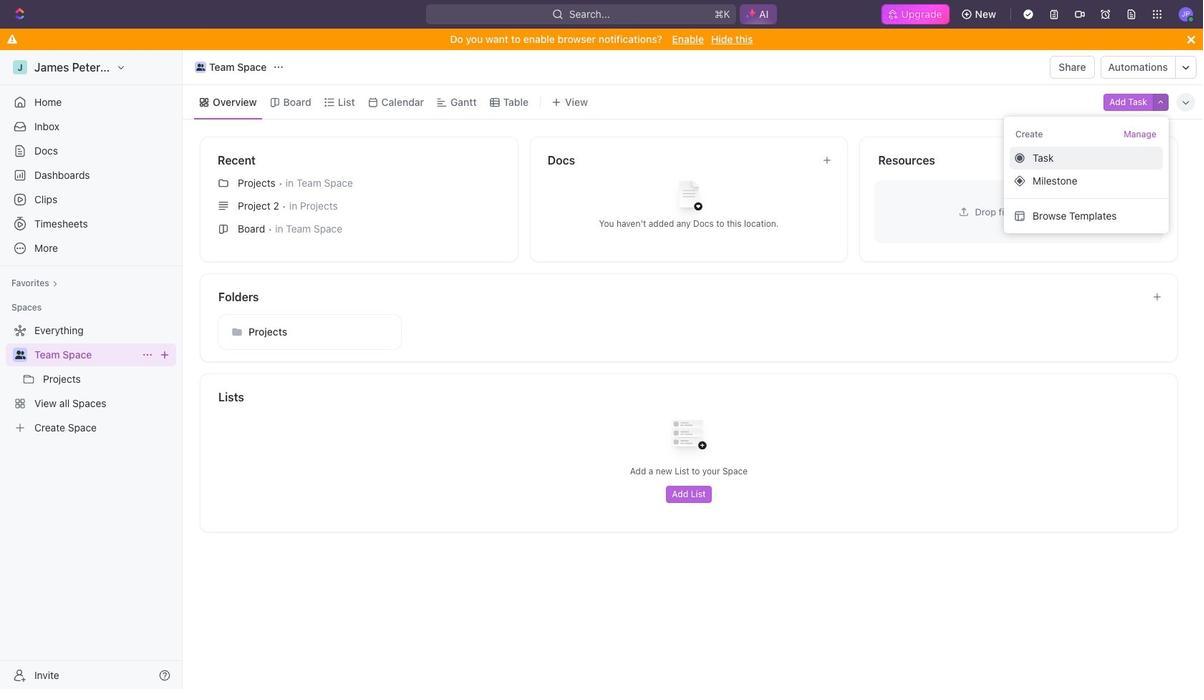 Task type: describe. For each thing, give the bounding box(es) containing it.
0 vertical spatial user group image
[[196, 64, 205, 71]]

user group image inside the sidebar navigation
[[15, 351, 25, 360]]



Task type: vqa. For each thing, say whether or not it's contained in the screenshot.
JM associated with 1st Jeremy Miller, , element
no



Task type: locate. For each thing, give the bounding box(es) containing it.
user group image
[[196, 64, 205, 71], [15, 351, 25, 360]]

tree
[[6, 319, 176, 440]]

tree inside the sidebar navigation
[[6, 319, 176, 440]]

sidebar navigation
[[0, 50, 183, 690]]

0 horizontal spatial user group image
[[15, 351, 25, 360]]

1 horizontal spatial user group image
[[196, 64, 205, 71]]

no lists icon. image
[[660, 409, 718, 466]]

no most used docs image
[[660, 169, 718, 227]]

1 vertical spatial user group image
[[15, 351, 25, 360]]



